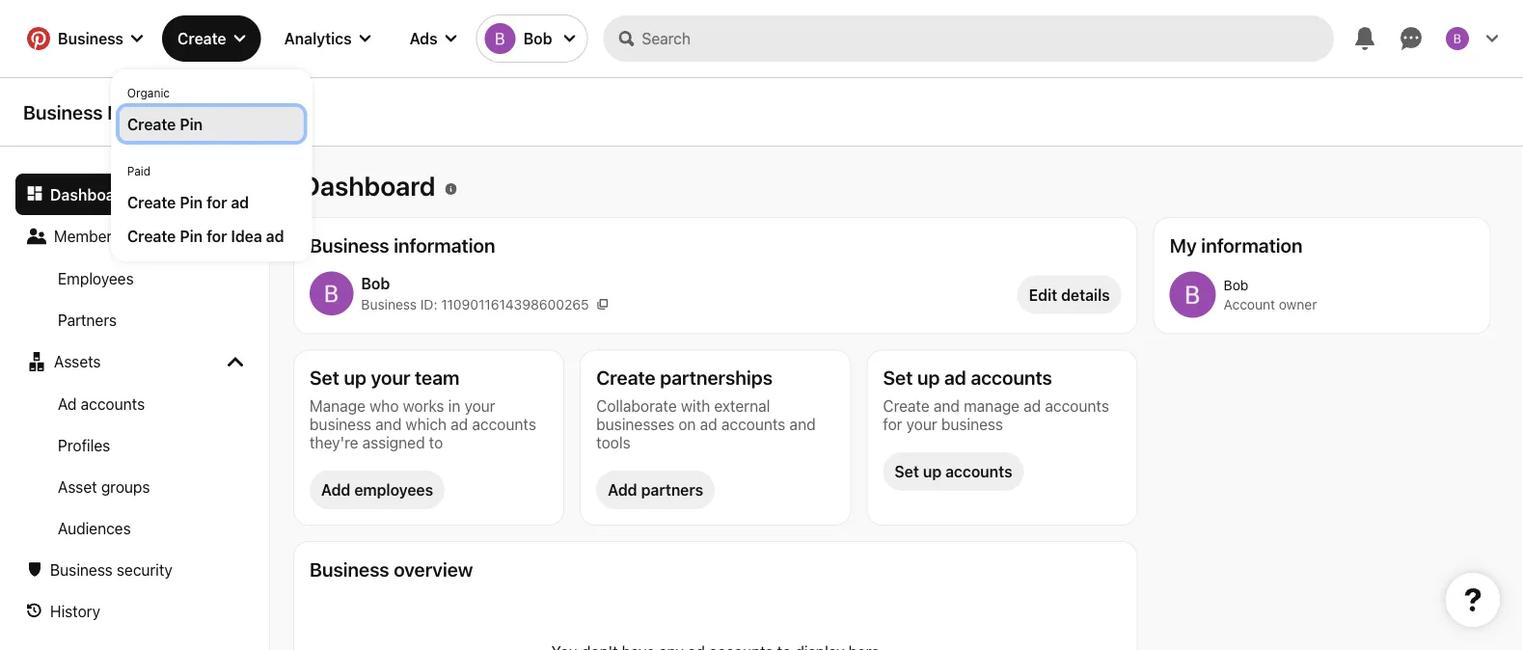 Task type: describe. For each thing, give the bounding box(es) containing it.
and inside set up your team manage who works in your business and which ad accounts they're assigned to
[[376, 415, 402, 433]]

with
[[681, 397, 710, 415]]

set inside button
[[895, 463, 919, 481]]

for inside the set up ad accounts create and manage ad accounts for your business
[[883, 415, 903, 433]]

your inside the set up ad accounts create and manage ad accounts for your business
[[907, 415, 938, 433]]

ad accounts
[[58, 395, 145, 413]]

0 horizontal spatial bob
[[361, 274, 390, 292]]

history
[[50, 602, 100, 620]]

employees
[[354, 481, 433, 499]]

business overview
[[310, 558, 473, 580]]

history button
[[15, 590, 255, 632]]

audiences button
[[15, 507, 255, 549]]

ad
[[58, 395, 77, 413]]

on
[[679, 415, 696, 433]]

set up your team manage who works in your business and which ad accounts they're assigned to
[[310, 366, 536, 452]]

business button
[[15, 15, 154, 62]]

bob account owner
[[1224, 277, 1317, 313]]

set up accounts button
[[883, 452, 1024, 491]]

employees
[[58, 269, 134, 288]]

up for accounts
[[923, 463, 942, 481]]

more sections image for employees
[[228, 229, 243, 244]]

accounts right manage
[[1045, 397, 1109, 415]]

audiences
[[58, 519, 131, 537]]

create for create
[[178, 29, 226, 48]]

0 horizontal spatial your
[[371, 366, 410, 389]]

business security
[[50, 561, 172, 579]]

account
[[1224, 297, 1275, 313]]

partnerships
[[660, 366, 773, 389]]

add employees
[[321, 481, 433, 499]]

search icon image
[[619, 31, 634, 46]]

people image
[[27, 227, 46, 246]]

business for business security
[[50, 561, 113, 579]]

bob button
[[477, 15, 587, 62]]

who
[[370, 397, 399, 415]]

bob image inside button
[[485, 23, 516, 54]]

organic
[[127, 86, 170, 99]]

create for create partnerships collaborate with external businesses on ad accounts and tools
[[596, 366, 656, 389]]

create pin
[[127, 115, 203, 133]]

1109011614398600265
[[441, 296, 589, 312]]

for for ad
[[206, 193, 227, 211]]

create pin menu item
[[119, 107, 303, 141]]

external
[[714, 397, 770, 415]]

manage
[[310, 397, 366, 415]]

my
[[1170, 233, 1197, 256]]

which
[[406, 415, 447, 433]]

ad right idea
[[266, 227, 284, 245]]

members button
[[15, 215, 255, 258]]

id:
[[420, 296, 438, 312]]

create pin for ad link
[[127, 191, 296, 213]]

ad right manage
[[1024, 397, 1041, 415]]

asset groups
[[58, 478, 150, 496]]

collaborate
[[596, 397, 677, 415]]

bob inside button
[[523, 29, 552, 48]]

assigned
[[362, 433, 425, 452]]

pin for create pin
[[180, 115, 203, 133]]

partners
[[58, 311, 117, 329]]

add partners button
[[596, 471, 715, 509]]

businesses
[[596, 415, 675, 433]]

assets button
[[15, 341, 255, 383]]

information for business information
[[394, 233, 495, 256]]

ads button
[[394, 15, 472, 62]]

groups
[[101, 478, 150, 496]]

add partners
[[608, 481, 703, 499]]

business security button
[[15, 549, 255, 590]]

in
[[448, 397, 461, 415]]

create pin for ad
[[127, 193, 249, 211]]

dashboard inside button
[[50, 185, 130, 204]]

partners button
[[15, 299, 255, 341]]

asset groups button
[[15, 466, 255, 507]]

paid element
[[119, 156, 303, 253]]

partners
[[641, 481, 703, 499]]

profiles button
[[15, 425, 255, 466]]

create for create pin for idea ad
[[127, 227, 176, 245]]

create for create pin
[[127, 115, 176, 133]]

edit details
[[1029, 286, 1110, 304]]

create for create pin for ad
[[127, 193, 176, 211]]

owner
[[1279, 297, 1317, 313]]

for for idea
[[206, 227, 227, 245]]

members
[[54, 227, 120, 245]]

information for my information
[[1201, 233, 1303, 256]]



Task type: vqa. For each thing, say whether or not it's contained in the screenshot.
CHECK
no



Task type: locate. For each thing, give the bounding box(es) containing it.
accounts down partnerships
[[722, 415, 786, 433]]

1 vertical spatial more sections image
[[228, 354, 243, 370]]

business for business information
[[310, 233, 389, 256]]

ad inside the create partnerships collaborate with external businesses on ad accounts and tools
[[700, 415, 718, 433]]

1 add from the left
[[321, 481, 351, 499]]

and inside the create partnerships collaborate with external businesses on ad accounts and tools
[[790, 415, 816, 433]]

business up add employees
[[310, 415, 372, 433]]

create inside create popup button
[[178, 29, 226, 48]]

tools
[[596, 433, 631, 452]]

edit
[[1029, 286, 1058, 304]]

and left the which
[[376, 415, 402, 433]]

ad inside set up your team manage who works in your business and which ad accounts they're assigned to
[[451, 415, 468, 433]]

business up set up accounts button
[[942, 415, 1003, 433]]

accounts up manage
[[971, 366, 1052, 389]]

up
[[344, 366, 367, 389], [917, 366, 940, 389], [923, 463, 942, 481]]

add down "tools"
[[608, 481, 637, 499]]

information up the bob account owner
[[1201, 233, 1303, 256]]

1 horizontal spatial dashboard
[[301, 170, 436, 202]]

business information
[[310, 233, 495, 256]]

1 horizontal spatial bob
[[523, 29, 552, 48]]

add down the they're
[[321, 481, 351, 499]]

team
[[415, 366, 460, 389]]

0 horizontal spatial add
[[321, 481, 351, 499]]

1 horizontal spatial add
[[608, 481, 637, 499]]

set
[[310, 366, 339, 389], [883, 366, 913, 389], [895, 463, 919, 481]]

assets
[[54, 352, 101, 370]]

accounts inside button
[[946, 463, 1013, 481]]

profiles
[[58, 436, 110, 454]]

primary navigation header navigation
[[12, 4, 1512, 261]]

business for business manager
[[23, 101, 103, 123]]

create pin for idea ad link
[[127, 225, 296, 247]]

accounts inside set up your team manage who works in your business and which ad accounts they're assigned to
[[472, 415, 536, 433]]

1 business from the left
[[310, 415, 372, 433]]

ad
[[231, 193, 249, 211], [266, 227, 284, 245], [944, 366, 967, 389], [1024, 397, 1041, 415], [451, 415, 468, 433], [700, 415, 718, 433]]

up inside set up your team manage who works in your business and which ad accounts they're assigned to
[[344, 366, 367, 389]]

business for business overview
[[310, 558, 389, 580]]

manage
[[964, 397, 1020, 415]]

accounts inside the create partnerships collaborate with external businesses on ad accounts and tools
[[722, 415, 786, 433]]

create pin link
[[127, 113, 296, 135]]

dashboard image
[[27, 185, 42, 201]]

2 vertical spatial pin
[[180, 227, 203, 245]]

security image
[[27, 562, 42, 578]]

for up create pin for idea ad link
[[206, 193, 227, 211]]

manager
[[107, 101, 185, 123]]

pin for create pin for idea ad
[[180, 227, 203, 245]]

ads
[[410, 29, 438, 48]]

and
[[934, 397, 960, 415], [376, 415, 402, 433], [790, 415, 816, 433]]

set up accounts
[[895, 463, 1013, 481]]

your up set up accounts button
[[907, 415, 938, 433]]

create down the dashboard button on the left of page
[[127, 227, 176, 245]]

bob image
[[1170, 272, 1216, 318]]

add employees button
[[310, 471, 445, 509]]

2 horizontal spatial and
[[934, 397, 960, 415]]

add for collaborate
[[608, 481, 637, 499]]

up for your
[[344, 366, 367, 389]]

3 pin from the top
[[180, 227, 203, 245]]

pin
[[180, 115, 203, 133], [180, 193, 203, 211], [180, 227, 203, 245]]

1 horizontal spatial business
[[942, 415, 1003, 433]]

create inside the create partnerships collaborate with external businesses on ad accounts and tools
[[596, 366, 656, 389]]

business inside primary navigation header navigation
[[58, 29, 124, 48]]

and right external
[[790, 415, 816, 433]]

set for set up your team
[[310, 366, 339, 389]]

bob down business information
[[361, 274, 390, 292]]

create pin for idea ad
[[127, 227, 284, 245]]

accounts right 'ad'
[[81, 395, 145, 413]]

dashboard
[[301, 170, 436, 202], [50, 185, 130, 204]]

bob left account switcher arrow icon on the left of the page
[[523, 29, 552, 48]]

they're
[[310, 433, 358, 452]]

business for business id: 1109011614398600265
[[361, 296, 417, 312]]

1 pin from the top
[[180, 115, 203, 133]]

bob
[[523, 29, 552, 48], [361, 274, 390, 292], [1224, 277, 1249, 293]]

business
[[58, 29, 124, 48], [23, 101, 103, 123], [310, 233, 389, 256], [361, 296, 417, 312], [310, 558, 389, 580], [50, 561, 113, 579]]

information
[[394, 233, 495, 256], [1201, 233, 1303, 256]]

accounts
[[971, 366, 1052, 389], [81, 395, 145, 413], [1045, 397, 1109, 415], [472, 415, 536, 433], [722, 415, 786, 433], [946, 463, 1013, 481]]

0 vertical spatial pin
[[180, 115, 203, 133]]

business for business
[[58, 29, 124, 48]]

set inside set up your team manage who works in your business and which ad accounts they're assigned to
[[310, 366, 339, 389]]

add
[[321, 481, 351, 499], [608, 481, 637, 499]]

assets image
[[27, 352, 46, 371]]

create up set up accounts button
[[883, 397, 930, 415]]

business inside the set up ad accounts create and manage ad accounts for your business
[[942, 415, 1003, 433]]

business manager
[[23, 101, 185, 123]]

create inside create pin link
[[127, 115, 176, 133]]

ad accounts button
[[15, 383, 255, 425]]

1 vertical spatial pin
[[180, 193, 203, 211]]

0 horizontal spatial and
[[376, 415, 402, 433]]

0 horizontal spatial bob image
[[310, 272, 354, 315]]

set up ad accounts create and manage ad accounts for your business
[[883, 366, 1109, 433]]

Search text field
[[642, 15, 1334, 62]]

create inside create pin for ad link
[[127, 193, 176, 211]]

and left manage
[[934, 397, 960, 415]]

create down paid
[[127, 193, 176, 211]]

account switcher arrow icon image
[[564, 33, 575, 44]]

analytics
[[284, 29, 352, 48]]

edit details button
[[1018, 275, 1122, 314]]

0 vertical spatial for
[[206, 193, 227, 211]]

dashboard up business information
[[301, 170, 436, 202]]

up inside the set up ad accounts create and manage ad accounts for your business
[[917, 366, 940, 389]]

bob up account
[[1224, 277, 1249, 293]]

your right in
[[465, 397, 495, 415]]

information up 'id:'
[[394, 233, 495, 256]]

idea
[[231, 227, 262, 245]]

2 horizontal spatial bob
[[1224, 277, 1249, 293]]

2 horizontal spatial bob image
[[1446, 27, 1469, 50]]

employees button
[[15, 258, 255, 299]]

to
[[429, 433, 443, 452]]

more sections image
[[228, 229, 243, 244], [228, 354, 243, 370]]

asset
[[58, 478, 97, 496]]

ad up manage
[[944, 366, 967, 389]]

business id: 1109011614398600265
[[361, 296, 589, 312]]

create inside the set up ad accounts create and manage ad accounts for your business
[[883, 397, 930, 415]]

1 vertical spatial for
[[206, 227, 227, 245]]

security
[[117, 561, 172, 579]]

my information
[[1170, 233, 1303, 256]]

1 horizontal spatial information
[[1201, 233, 1303, 256]]

1 horizontal spatial bob image
[[485, 23, 516, 54]]

2 business from the left
[[942, 415, 1003, 433]]

2 more sections image from the top
[[228, 354, 243, 370]]

up inside button
[[923, 463, 942, 481]]

dashboard up members
[[50, 185, 130, 204]]

bob inside the bob account owner
[[1224, 277, 1249, 293]]

create button
[[162, 15, 261, 62]]

analytics button
[[269, 15, 386, 62]]

create right the business badge dropdown menu button icon
[[178, 29, 226, 48]]

2 pin from the top
[[180, 193, 203, 211]]

create up collaborate on the bottom left
[[596, 366, 656, 389]]

1 information from the left
[[394, 233, 495, 256]]

add inside button
[[321, 481, 351, 499]]

ad up idea
[[231, 193, 249, 211]]

accounts down manage
[[946, 463, 1013, 481]]

up for ad
[[917, 366, 940, 389]]

create partnerships collaborate with external businesses on ad accounts and tools
[[596, 366, 816, 452]]

ad right to
[[451, 415, 468, 433]]

1 horizontal spatial your
[[465, 397, 495, 415]]

dashboard button
[[15, 174, 255, 215]]

and inside the set up ad accounts create and manage ad accounts for your business
[[934, 397, 960, 415]]

0 horizontal spatial information
[[394, 233, 495, 256]]

accounts inside button
[[81, 395, 145, 413]]

works
[[403, 397, 444, 415]]

overview
[[394, 558, 473, 580]]

more sections image inside members dropdown button
[[228, 229, 243, 244]]

1 horizontal spatial and
[[790, 415, 816, 433]]

for up set up accounts button
[[883, 415, 903, 433]]

0 vertical spatial more sections image
[[228, 229, 243, 244]]

create down organic at the left of page
[[127, 115, 176, 133]]

set for set up ad accounts
[[883, 366, 913, 389]]

pinterest image
[[27, 27, 50, 50]]

create
[[178, 29, 226, 48], [127, 115, 176, 133], [127, 193, 176, 211], [127, 227, 176, 245], [596, 366, 656, 389], [883, 397, 930, 415]]

0 horizontal spatial dashboard
[[50, 185, 130, 204]]

2 information from the left
[[1201, 233, 1303, 256]]

2 add from the left
[[608, 481, 637, 499]]

for
[[206, 193, 227, 211], [206, 227, 227, 245], [883, 415, 903, 433]]

history image
[[27, 604, 42, 619]]

organic element
[[119, 78, 303, 141]]

add for your
[[321, 481, 351, 499]]

bob image
[[485, 23, 516, 54], [1446, 27, 1469, 50], [310, 272, 354, 315]]

accounts right in
[[472, 415, 536, 433]]

create inside create pin for idea ad link
[[127, 227, 176, 245]]

your
[[371, 366, 410, 389], [465, 397, 495, 415], [907, 415, 938, 433]]

ad right on at the left bottom of page
[[700, 415, 718, 433]]

pin for create pin for ad
[[180, 193, 203, 211]]

paid
[[127, 164, 151, 178]]

set inside the set up ad accounts create and manage ad accounts for your business
[[883, 366, 913, 389]]

business inside set up your team manage who works in your business and which ad accounts they're assigned to
[[310, 415, 372, 433]]

0 horizontal spatial business
[[310, 415, 372, 433]]

1 more sections image from the top
[[228, 229, 243, 244]]

details
[[1061, 286, 1110, 304]]

business badge dropdown menu button image
[[131, 33, 143, 44]]

pin inside menu item
[[180, 115, 203, 133]]

2 horizontal spatial your
[[907, 415, 938, 433]]

more sections image for ad accounts
[[228, 354, 243, 370]]

your up who
[[371, 366, 410, 389]]

business
[[310, 415, 372, 433], [942, 415, 1003, 433]]

for left idea
[[206, 227, 227, 245]]

add inside "button"
[[608, 481, 637, 499]]

2 vertical spatial for
[[883, 415, 903, 433]]



